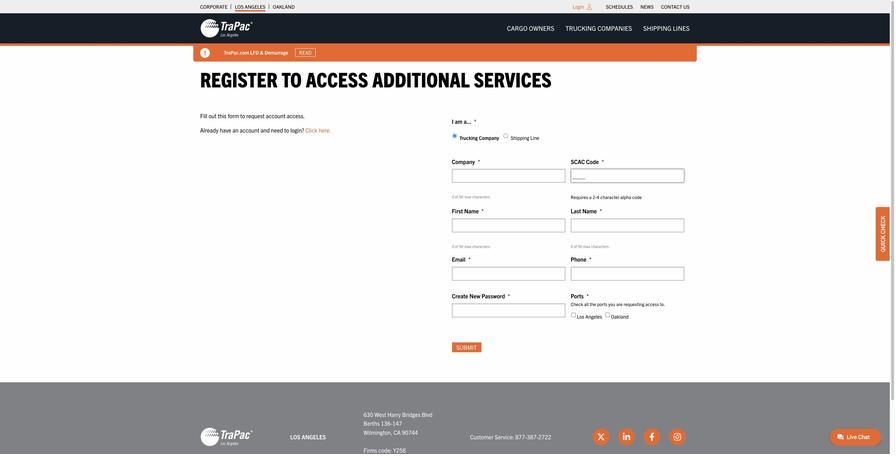Task type: describe. For each thing, give the bounding box(es) containing it.
already have an account and need to login? click here.
[[200, 127, 331, 134]]

harry
[[388, 411, 401, 418]]

387-
[[527, 433, 539, 440]]

schedules
[[606, 3, 634, 10]]

click
[[306, 127, 318, 134]]

new
[[470, 293, 481, 300]]

are
[[617, 301, 623, 307]]

a
[[590, 194, 592, 200]]

ports
[[598, 301, 608, 307]]

0 horizontal spatial los angeles
[[235, 3, 266, 10]]

am
[[455, 118, 463, 125]]

shipping lines
[[644, 24, 690, 32]]

los inside register to access additional services main content
[[577, 314, 585, 320]]

berths
[[364, 420, 380, 427]]

characters for first name *
[[473, 244, 490, 249]]

blvd
[[422, 411, 433, 418]]

0 vertical spatial company
[[479, 135, 499, 141]]

read
[[299, 49, 312, 56]]

quick check
[[880, 216, 887, 252]]

2722
[[539, 433, 552, 440]]

y258
[[393, 447, 406, 454]]

147
[[393, 420, 402, 427]]

ca
[[394, 429, 401, 436]]

los angeles image inside footer
[[200, 427, 253, 447]]

login?
[[291, 127, 304, 134]]

requires
[[571, 194, 589, 200]]

50 for company
[[459, 194, 464, 199]]

los angeles inside footer
[[290, 433, 326, 440]]

register
[[200, 66, 278, 92]]

an
[[233, 127, 239, 134]]

2-
[[593, 194, 597, 200]]

to.
[[660, 301, 666, 307]]

0 horizontal spatial los
[[235, 3, 244, 10]]

you
[[609, 301, 616, 307]]

request
[[247, 112, 265, 119]]

company *
[[452, 158, 481, 165]]

firms code:  y258
[[364, 447, 406, 454]]

Shipping Line radio
[[504, 134, 508, 138]]

of for company
[[455, 194, 459, 199]]

1 vertical spatial to
[[241, 112, 245, 119]]

trucking for trucking company
[[460, 135, 478, 141]]

* right password
[[508, 293, 511, 300]]

login
[[573, 3, 585, 10]]

trapac.com
[[224, 49, 249, 55]]

characters for company *
[[473, 194, 490, 199]]

need
[[271, 127, 283, 134]]

1 horizontal spatial check
[[880, 216, 887, 234]]

click here. link
[[306, 127, 331, 134]]

form
[[228, 112, 239, 119]]

and
[[261, 127, 270, 134]]

news link
[[641, 2, 654, 12]]

ports
[[571, 293, 584, 300]]

* right phone
[[590, 256, 592, 263]]

character
[[601, 194, 620, 200]]

oakland link
[[273, 2, 295, 12]]

banner containing cargo owners
[[0, 13, 896, 62]]

* inside ports * check all the ports you are requesting access to.
[[587, 293, 589, 300]]

first
[[452, 208, 463, 215]]

i am a... *
[[452, 118, 477, 125]]

read link
[[295, 48, 316, 57]]

0 vertical spatial to
[[282, 66, 302, 92]]

light image
[[588, 4, 592, 10]]

90744
[[402, 429, 418, 436]]

footer containing 630 west harry bridges blvd
[[0, 382, 891, 454]]

shipping for shipping lines
[[644, 24, 672, 32]]

0 for company
[[452, 194, 454, 199]]

none submit inside register to access additional services main content
[[452, 343, 482, 352]]

ports * check all the ports you are requesting access to.
[[571, 293, 666, 307]]

this
[[218, 112, 227, 119]]

register to access additional services main content
[[193, 66, 697, 361]]

access.
[[287, 112, 305, 119]]

menu bar containing cargo owners
[[502, 21, 696, 35]]

phone *
[[571, 256, 592, 263]]

a...
[[464, 118, 472, 125]]

136-
[[381, 420, 393, 427]]

out
[[209, 112, 217, 119]]

0 vertical spatial angeles
[[245, 3, 266, 10]]

0 vertical spatial oakland
[[273, 3, 295, 10]]

fill out this form to request account access.
[[200, 112, 305, 119]]

characters for last name *
[[592, 244, 609, 249]]

* down trucking company
[[478, 158, 481, 165]]

west
[[375, 411, 386, 418]]

access
[[646, 301, 659, 307]]

requesting
[[624, 301, 645, 307]]

lines
[[673, 24, 690, 32]]

0 for first name
[[452, 244, 454, 249]]

contact
[[662, 3, 683, 10]]

owners
[[529, 24, 555, 32]]

* right a...
[[475, 118, 477, 125]]

cargo owners
[[507, 24, 555, 32]]

1 los angeles image from the top
[[200, 19, 253, 38]]

have
[[220, 127, 231, 134]]

* down requires a 2-4 character alpha code
[[600, 208, 602, 215]]

50 for first
[[459, 244, 464, 249]]



Task type: locate. For each thing, give the bounding box(es) containing it.
Los Angeles checkbox
[[572, 313, 576, 318]]

1 vertical spatial los angeles image
[[200, 427, 253, 447]]

0 vertical spatial check
[[880, 216, 887, 234]]

1 vertical spatial trucking
[[460, 135, 478, 141]]

0 horizontal spatial name
[[465, 208, 479, 215]]

account
[[266, 112, 286, 119], [240, 127, 260, 134]]

trucking for trucking companies
[[566, 24, 597, 32]]

access
[[306, 66, 369, 92]]

0 vertical spatial los
[[235, 3, 244, 10]]

0 of 50 max characters up the phone *
[[571, 244, 609, 249]]

* up the all
[[587, 293, 589, 300]]

of for first
[[455, 244, 459, 249]]

shipping
[[644, 24, 672, 32], [511, 135, 530, 141]]

solid image
[[200, 48, 210, 58]]

los angeles inside register to access additional services main content
[[577, 314, 603, 320]]

* right code
[[602, 158, 605, 165]]

none password field inside register to access additional services main content
[[452, 304, 566, 317]]

trucking companies
[[566, 24, 633, 32]]

login link
[[573, 3, 585, 10]]

company down trucking company option
[[452, 158, 475, 165]]

here.
[[319, 127, 331, 134]]

trucking company
[[460, 135, 499, 141]]

2 vertical spatial los
[[290, 433, 301, 440]]

cargo owners link
[[502, 21, 560, 35]]

code:
[[379, 447, 392, 454]]

los angeles link
[[235, 2, 266, 12]]

customer service: 877-387-2722
[[470, 433, 552, 440]]

630 west harry bridges blvd berths 136-147 wilmington, ca 90744
[[364, 411, 433, 436]]

2 los angeles image from the top
[[200, 427, 253, 447]]

None text field
[[571, 219, 685, 232], [452, 267, 566, 281], [571, 219, 685, 232], [452, 267, 566, 281]]

0 vertical spatial account
[[266, 112, 286, 119]]

2 horizontal spatial angeles
[[586, 314, 603, 320]]

1 vertical spatial company
[[452, 158, 475, 165]]

of up the email
[[455, 244, 459, 249]]

0 vertical spatial shipping
[[644, 24, 672, 32]]

register to access additional services
[[200, 66, 552, 92]]

of for last
[[574, 244, 578, 249]]

0 of 50 max characters for last name
[[571, 244, 609, 249]]

angeles inside footer
[[302, 433, 326, 440]]

trapac.com lfd & demurrage
[[224, 49, 288, 55]]

last name *
[[571, 208, 602, 215]]

1 horizontal spatial oakland
[[612, 314, 629, 320]]

check down ports
[[571, 301, 584, 307]]

None text field
[[452, 169, 566, 183], [571, 169, 685, 183], [452, 219, 566, 232], [571, 267, 685, 281], [452, 169, 566, 183], [571, 169, 685, 183], [452, 219, 566, 232], [571, 267, 685, 281]]

of up "first"
[[455, 194, 459, 199]]

angeles
[[245, 3, 266, 10], [586, 314, 603, 320], [302, 433, 326, 440]]

1 vertical spatial check
[[571, 301, 584, 307]]

0 horizontal spatial account
[[240, 127, 260, 134]]

&
[[260, 49, 264, 55]]

los angeles
[[235, 3, 266, 10], [577, 314, 603, 320], [290, 433, 326, 440]]

menu bar containing schedules
[[603, 2, 694, 12]]

contact us link
[[662, 2, 690, 12]]

email
[[452, 256, 466, 263]]

corporate link
[[200, 2, 228, 12]]

1 horizontal spatial shipping
[[644, 24, 672, 32]]

name right last
[[583, 208, 597, 215]]

50 up email *
[[459, 244, 464, 249]]

trucking inside "link"
[[566, 24, 597, 32]]

lfd
[[250, 49, 259, 55]]

630
[[364, 411, 374, 418]]

0 vertical spatial los angeles
[[235, 3, 266, 10]]

additional
[[373, 66, 470, 92]]

first name *
[[452, 208, 484, 215]]

2 vertical spatial to
[[285, 127, 289, 134]]

company left "shipping line" radio
[[479, 135, 499, 141]]

0 horizontal spatial trucking
[[460, 135, 478, 141]]

0 horizontal spatial angeles
[[245, 3, 266, 10]]

i
[[452, 118, 454, 125]]

to right need
[[285, 127, 289, 134]]

0 up phone
[[571, 244, 573, 249]]

los angeles image
[[200, 19, 253, 38], [200, 427, 253, 447]]

us
[[684, 3, 690, 10]]

shipping down news
[[644, 24, 672, 32]]

50 up the phone *
[[578, 244, 583, 249]]

requires a 2-4 character alpha code
[[571, 194, 642, 200]]

0 horizontal spatial shipping
[[511, 135, 530, 141]]

fill
[[200, 112, 207, 119]]

1 horizontal spatial account
[[266, 112, 286, 119]]

oakland
[[273, 3, 295, 10], [612, 314, 629, 320]]

wilmington,
[[364, 429, 393, 436]]

characters
[[473, 194, 490, 199], [473, 244, 490, 249], [592, 244, 609, 249]]

all
[[585, 301, 589, 307]]

2 vertical spatial angeles
[[302, 433, 326, 440]]

password
[[482, 293, 505, 300]]

of up phone
[[574, 244, 578, 249]]

name right "first"
[[465, 208, 479, 215]]

877-
[[516, 433, 527, 440]]

corporate
[[200, 3, 228, 10]]

1 vertical spatial shipping
[[511, 135, 530, 141]]

phone
[[571, 256, 587, 263]]

create new password *
[[452, 293, 511, 300]]

to down read
[[282, 66, 302, 92]]

services
[[474, 66, 552, 92]]

service:
[[495, 433, 515, 440]]

schedules link
[[606, 2, 634, 12]]

4
[[597, 194, 600, 200]]

0 of 50 max characters up first name *
[[452, 194, 490, 199]]

max for first
[[465, 244, 472, 249]]

los inside footer
[[290, 433, 301, 440]]

demurrage
[[265, 49, 288, 55]]

1 horizontal spatial angeles
[[302, 433, 326, 440]]

max up first name *
[[465, 194, 472, 199]]

trucking right trucking company option
[[460, 135, 478, 141]]

1 vertical spatial los angeles
[[577, 314, 603, 320]]

0 up the email
[[452, 244, 454, 249]]

1 name from the left
[[465, 208, 479, 215]]

to
[[282, 66, 302, 92], [241, 112, 245, 119], [285, 127, 289, 134]]

0 horizontal spatial company
[[452, 158, 475, 165]]

0 vertical spatial menu bar
[[603, 2, 694, 12]]

1 horizontal spatial company
[[479, 135, 499, 141]]

0 of 50 max characters up email *
[[452, 244, 490, 249]]

shipping lines link
[[638, 21, 696, 35]]

max up the phone *
[[584, 244, 591, 249]]

oakland right oakland checkbox
[[612, 314, 629, 320]]

menu bar
[[603, 2, 694, 12], [502, 21, 696, 35]]

None password field
[[452, 304, 566, 317]]

1 horizontal spatial name
[[583, 208, 597, 215]]

already
[[200, 127, 219, 134]]

1 horizontal spatial los
[[290, 433, 301, 440]]

contact us
[[662, 3, 690, 10]]

2 vertical spatial los angeles
[[290, 433, 326, 440]]

companies
[[598, 24, 633, 32]]

1 vertical spatial account
[[240, 127, 260, 134]]

cargo
[[507, 24, 528, 32]]

Trucking Company radio
[[453, 134, 457, 138]]

create
[[452, 293, 469, 300]]

1 vertical spatial oakland
[[612, 314, 629, 320]]

trucking down login
[[566, 24, 597, 32]]

max up email *
[[465, 244, 472, 249]]

shipping for shipping line
[[511, 135, 530, 141]]

check up quick
[[880, 216, 887, 234]]

quick
[[880, 235, 887, 252]]

the
[[590, 301, 597, 307]]

to right form
[[241, 112, 245, 119]]

oakland inside register to access additional services main content
[[612, 314, 629, 320]]

scac
[[571, 158, 585, 165]]

code
[[587, 158, 599, 165]]

0 for last name
[[571, 244, 573, 249]]

oakland right los angeles link
[[273, 3, 295, 10]]

last
[[571, 208, 582, 215]]

50 up "first"
[[459, 194, 464, 199]]

1 vertical spatial menu bar
[[502, 21, 696, 35]]

name for first name
[[465, 208, 479, 215]]

account up need
[[266, 112, 286, 119]]

banner
[[0, 13, 896, 62]]

trucking companies link
[[560, 21, 638, 35]]

news
[[641, 3, 654, 10]]

1 vertical spatial los
[[577, 314, 585, 320]]

check
[[880, 216, 887, 234], [571, 301, 584, 307]]

0 of 50 max characters for first name
[[452, 244, 490, 249]]

max
[[465, 194, 472, 199], [465, 244, 472, 249], [584, 244, 591, 249]]

check inside ports * check all the ports you are requesting access to.
[[571, 301, 584, 307]]

0 up "first"
[[452, 194, 454, 199]]

0
[[452, 194, 454, 199], [452, 244, 454, 249], [571, 244, 573, 249]]

angeles inside register to access additional services main content
[[586, 314, 603, 320]]

None submit
[[452, 343, 482, 352]]

* right "first"
[[482, 208, 484, 215]]

1 vertical spatial angeles
[[586, 314, 603, 320]]

shipping right "shipping line" radio
[[511, 135, 530, 141]]

50 for last
[[578, 244, 583, 249]]

max for last
[[584, 244, 591, 249]]

0 of 50 max characters for company
[[452, 194, 490, 199]]

bridges
[[402, 411, 421, 418]]

0 vertical spatial los angeles image
[[200, 19, 253, 38]]

1 horizontal spatial los angeles
[[290, 433, 326, 440]]

name for last name
[[583, 208, 597, 215]]

max for company
[[465, 194, 472, 199]]

email *
[[452, 256, 471, 263]]

name
[[465, 208, 479, 215], [583, 208, 597, 215]]

2 name from the left
[[583, 208, 597, 215]]

trucking inside register to access additional services main content
[[460, 135, 478, 141]]

Oakland checkbox
[[606, 313, 610, 318]]

firms
[[364, 447, 377, 454]]

los
[[235, 3, 244, 10], [577, 314, 585, 320], [290, 433, 301, 440]]

0 horizontal spatial check
[[571, 301, 584, 307]]

company
[[479, 135, 499, 141], [452, 158, 475, 165]]

2 horizontal spatial los angeles
[[577, 314, 603, 320]]

account right an
[[240, 127, 260, 134]]

shipping inside menu bar
[[644, 24, 672, 32]]

2 horizontal spatial los
[[577, 314, 585, 320]]

0 vertical spatial trucking
[[566, 24, 597, 32]]

* right the email
[[469, 256, 471, 263]]

50
[[459, 194, 464, 199], [459, 244, 464, 249], [578, 244, 583, 249]]

footer
[[0, 382, 891, 454]]

scac code *
[[571, 158, 605, 165]]

alpha
[[621, 194, 632, 200]]

line
[[531, 135, 540, 141]]

0 horizontal spatial oakland
[[273, 3, 295, 10]]

shipping inside register to access additional services main content
[[511, 135, 530, 141]]

1 horizontal spatial trucking
[[566, 24, 597, 32]]



Task type: vqa. For each thing, say whether or not it's contained in the screenshot.
THE 'RESERVED.'
no



